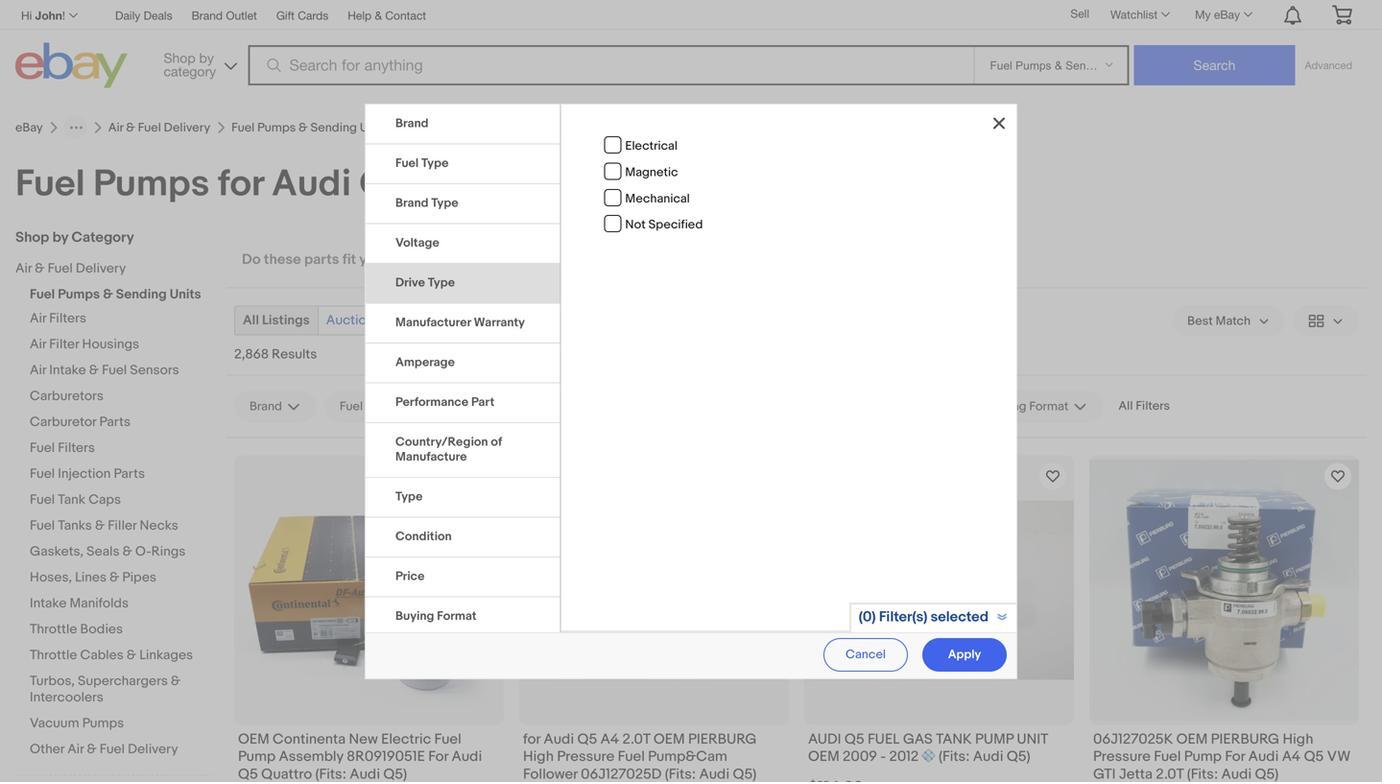 Task type: describe. For each thing, give the bounding box(es) containing it.
o-
[[135, 544, 151, 560]]

for audi q5 a4 2.0t oem pierburg high pressure fuel pump&cam follower 06j127025d (fits: audi q5) link
[[523, 731, 785, 782]]

manufacturer
[[395, 315, 471, 330]]

part
[[471, 395, 495, 410]]

vacuum pumps link
[[30, 716, 212, 734]]

sell
[[1071, 7, 1089, 20]]

ebay link
[[15, 120, 43, 135]]

pipes
[[122, 570, 156, 586]]

necks
[[140, 518, 178, 534]]

pierburg inside 06j127025k oem pierburg high pressure fuel pump for audi a4 q5 vw gti jetta 2.0t (fits: audi q5)
[[1211, 731, 1280, 748]]

do
[[242, 251, 261, 268]]

watchlist link
[[1100, 3, 1179, 26]]

type for brand type
[[431, 196, 458, 211]]

gift cards
[[276, 9, 329, 22]]

oem continenta new electric fuel pump assembly 8r0919051e for audi q5 quattro image
[[234, 455, 504, 725]]

shop by category
[[15, 229, 134, 246]]

superchargers
[[78, 673, 168, 690]]

fuel pumps & sending units
[[231, 120, 388, 135]]

high inside for audi q5 a4 2.0t oem pierburg high pressure fuel pump&cam follower 06j127025d (fits: audi q5)
[[523, 748, 554, 766]]

new
[[349, 731, 378, 748]]

fuel pumps for audi q5
[[15, 162, 410, 207]]

& inside account navigation
[[375, 9, 382, 22]]

units inside air & fuel delivery fuel pumps & sending units air filters air filter housings air intake & fuel sensors carburetors carburetor parts fuel filters fuel injection parts fuel tank caps fuel tanks & filler necks gaskets, seals & o-rings hoses, lines & pipes intake manifolds throttle bodies throttle cables & linkages turbos, superchargers & intercoolers vacuum pumps other air & fuel delivery
[[170, 287, 201, 303]]

pump inside 06j127025k oem pierburg high pressure fuel pump for audi a4 q5 vw gti jetta 2.0t (fits: audi q5)
[[1184, 748, 1222, 766]]

brand outlet
[[192, 9, 257, 22]]

daily deals
[[115, 9, 172, 22]]

by
[[52, 229, 68, 246]]

bodies
[[80, 621, 123, 638]]

1 vertical spatial ebay
[[15, 120, 43, 135]]

delivery for air & fuel delivery fuel pumps & sending units air filters air filter housings air intake & fuel sensors carburetors carburetor parts fuel filters fuel injection parts fuel tank caps fuel tanks & filler necks gaskets, seals & o-rings hoses, lines & pipes intake manifolds throttle bodies throttle cables & linkages turbos, superchargers & intercoolers vacuum pumps other air & fuel delivery
[[76, 261, 126, 277]]

all listings link
[[235, 307, 317, 334]]

pump inside oem continenta new electric fuel pump assembly 8r0919051e for audi q5 quattro (fits: audi q5)
[[238, 748, 276, 766]]

cancel
[[846, 647, 886, 662]]

all for all filters
[[1118, 399, 1133, 414]]

format
[[437, 609, 477, 624]]

drive type
[[395, 275, 455, 290]]

turbos, superchargers & intercoolers link
[[30, 673, 212, 708]]

manifolds
[[70, 596, 129, 612]]

pressure inside 06j127025k oem pierburg high pressure fuel pump for audi a4 q5 vw gti jetta 2.0t (fits: audi q5)
[[1093, 748, 1151, 766]]

intake manifolds link
[[30, 596, 212, 614]]

(fits: inside oem continenta new electric fuel pump assembly 8r0919051e for audi q5 quattro (fits: audi q5)
[[315, 766, 346, 782]]

type up 'condition'
[[395, 490, 423, 504]]

filter
[[49, 336, 79, 353]]

air filter housings link
[[30, 336, 212, 355]]

air & fuel delivery fuel pumps & sending units air filters air filter housings air intake & fuel sensors carburetors carburetor parts fuel filters fuel injection parts fuel tank caps fuel tanks & filler necks gaskets, seals & o-rings hoses, lines & pipes intake manifolds throttle bodies throttle cables & linkages turbos, superchargers & intercoolers vacuum pumps other air & fuel delivery
[[15, 261, 201, 758]]

account navigation
[[15, 0, 1367, 30]]

fuel inside 06j127025k oem pierburg high pressure fuel pump for audi a4 q5 vw gti jetta 2.0t (fits: audi q5)
[[1154, 748, 1181, 766]]

sending inside air & fuel delivery fuel pumps & sending units air filters air filter housings air intake & fuel sensors carburetors carburetor parts fuel filters fuel injection parts fuel tank caps fuel tanks & filler necks gaskets, seals & o-rings hoses, lines & pipes intake manifolds throttle bodies throttle cables & linkages turbos, superchargers & intercoolers vacuum pumps other air & fuel delivery
[[116, 287, 167, 303]]

ebay inside account navigation
[[1214, 8, 1240, 21]]

category
[[71, 229, 134, 246]]

audi q5 fuel gas tank pump unit oem 2009 - 2012 💠 (fits: audi q5)
[[808, 731, 1048, 766]]

price
[[395, 569, 425, 584]]

brand for brand type
[[395, 196, 429, 211]]

auction link
[[318, 307, 381, 334]]

my ebay
[[1195, 8, 1240, 21]]

(0) filter(s) selected button
[[849, 603, 1016, 632]]

audi q5 fuel gas tank pump unit oem 2009 - 2012 💠 image
[[804, 500, 1074, 680]]

oem inside for audi q5 a4 2.0t oem pierburg high pressure fuel pump&cam follower 06j127025d (fits: audi q5)
[[654, 731, 685, 748]]

fuel injection parts link
[[30, 466, 212, 484]]

high inside 06j127025k oem pierburg high pressure fuel pump for audi a4 q5 vw gti jetta 2.0t (fits: audi q5)
[[1283, 731, 1314, 748]]

turbos,
[[30, 673, 75, 690]]

advanced
[[1305, 59, 1352, 72]]

2 throttle from the top
[[30, 647, 77, 664]]

pierburg inside for audi q5 a4 2.0t oem pierburg high pressure fuel pump&cam follower 06j127025d (fits: audi q5)
[[688, 731, 757, 748]]

hoses,
[[30, 570, 72, 586]]

of
[[491, 435, 502, 450]]

vw
[[1327, 748, 1351, 766]]

contact
[[385, 9, 426, 22]]

vehicle?
[[391, 251, 447, 268]]

q5) inside audi q5 fuel gas tank pump unit oem 2009 - 2012 💠 (fits: audi q5)
[[1007, 748, 1030, 766]]

2012
[[889, 748, 919, 766]]

not
[[625, 218, 646, 232]]

06j127025k oem pierburg high pressure fuel pump for audi a4 q5 vw gti jetta 2.0t (fits: audi q5)
[[1093, 731, 1351, 782]]

fit
[[342, 251, 356, 268]]

audi q5 fuel gas tank pump unit oem 2009 - 2012 💠 (fits: audi q5) link
[[808, 731, 1070, 771]]

pumps up fuel pumps for audi q5
[[257, 120, 296, 135]]

buying
[[395, 609, 434, 624]]

drive
[[395, 275, 425, 290]]

oem continenta new electric fuel pump assembly 8r0919051e for audi q5 quattro (fits: audi q5)
[[238, 731, 482, 782]]

brand for brand outlet
[[192, 9, 223, 22]]

follower
[[523, 766, 578, 782]]

unit
[[1017, 731, 1048, 748]]

all filters
[[1118, 399, 1170, 414]]

oem inside 06j127025k oem pierburg high pressure fuel pump for audi a4 q5 vw gti jetta 2.0t (fits: audi q5)
[[1176, 731, 1208, 748]]

(fits: inside audi q5 fuel gas tank pump unit oem 2009 - 2012 💠 (fits: audi q5)
[[939, 748, 970, 766]]

0 vertical spatial filters
[[49, 311, 86, 327]]

fuel
[[868, 731, 900, 748]]

for inside for audi q5 a4 2.0t oem pierburg high pressure fuel pump&cam follower 06j127025d (fits: audi q5)
[[523, 731, 540, 748]]

filters inside button
[[1136, 399, 1170, 414]]

manufacture
[[395, 450, 467, 465]]

deals
[[144, 9, 172, 22]]

sell link
[[1062, 7, 1098, 20]]

continenta
[[273, 731, 346, 748]]

your shopping cart image
[[1331, 5, 1353, 24]]

help & contact link
[[348, 6, 426, 27]]

1 vertical spatial air & fuel delivery link
[[15, 261, 198, 279]]

0 vertical spatial air & fuel delivery link
[[108, 120, 210, 135]]

1 vertical spatial parts
[[114, 466, 145, 482]]

apply button
[[922, 638, 1007, 672]]

q5 inside 06j127025k oem pierburg high pressure fuel pump for audi a4 q5 vw gti jetta 2.0t (fits: audi q5)
[[1304, 748, 1324, 766]]

air & fuel delivery
[[108, 120, 210, 135]]

06j127025d
[[581, 766, 662, 782]]

q5) inside for audi q5 a4 2.0t oem pierburg high pressure fuel pump&cam follower 06j127025d (fits: audi q5)
[[733, 766, 757, 782]]

2,868
[[234, 346, 269, 363]]

cards
[[298, 9, 329, 22]]

buy it now link
[[382, 307, 461, 334]]

06j127025k
[[1093, 731, 1173, 748]]

magnetic
[[625, 165, 678, 180]]

listings
[[262, 312, 310, 329]]

out
[[481, 251, 503, 268]]

electric
[[381, 731, 431, 748]]

(0)
[[859, 609, 876, 626]]

auction
[[326, 312, 374, 329]]

-
[[880, 748, 886, 766]]

condition
[[395, 529, 452, 544]]

my ebay link
[[1185, 3, 1261, 26]]



Task type: locate. For each thing, give the bounding box(es) containing it.
pressure down 06j127025k
[[1093, 748, 1151, 766]]

1 vertical spatial 2.0t
[[1156, 766, 1184, 782]]

1 horizontal spatial for
[[1225, 748, 1245, 766]]

1 horizontal spatial all
[[1118, 399, 1133, 414]]

all inside all filters button
[[1118, 399, 1133, 414]]

tank
[[58, 492, 85, 508]]

electrical
[[625, 139, 678, 154]]

q5 inside for audi q5 a4 2.0t oem pierburg high pressure fuel pump&cam follower 06j127025d (fits: audi q5)
[[577, 731, 597, 748]]

1 vertical spatial throttle
[[30, 647, 77, 664]]

06j127025k oem pierburg high pressure fuel pump for audi a4 q5 vw gti jetta 2.0t (fits: audi q5) link
[[1093, 731, 1355, 782]]

sending
[[310, 120, 357, 135], [116, 287, 167, 303]]

0 horizontal spatial pierburg
[[688, 731, 757, 748]]

assembly
[[279, 748, 343, 766]]

parts
[[99, 414, 131, 430], [114, 466, 145, 482]]

all listings
[[243, 312, 310, 329]]

oem inside oem continenta new electric fuel pump assembly 8r0919051e for audi q5 quattro (fits: audi q5)
[[238, 731, 269, 748]]

pump
[[975, 731, 1014, 748]]

0 horizontal spatial high
[[523, 748, 554, 766]]

q5 left the quattro
[[238, 766, 258, 782]]

1 horizontal spatial pump
[[1184, 748, 1222, 766]]

0 horizontal spatial for
[[218, 162, 264, 207]]

0 horizontal spatial sending
[[116, 287, 167, 303]]

for audi q5 a4 2.0t oem pierburg high pressure fuel pump&cam follower 06j127025d image
[[519, 501, 789, 680]]

delivery up fuel pumps for audi q5
[[164, 120, 210, 135]]

0 horizontal spatial 2.0t
[[622, 731, 650, 748]]

brand inside account navigation
[[192, 9, 223, 22]]

1 horizontal spatial ebay
[[1214, 8, 1240, 21]]

2 for from the left
[[1225, 748, 1245, 766]]

1 horizontal spatial pierburg
[[1211, 731, 1280, 748]]

carburetors link
[[30, 388, 212, 406]]

1 horizontal spatial sending
[[310, 120, 357, 135]]

housings
[[82, 336, 139, 353]]

tank
[[936, 731, 972, 748]]

1 throttle from the top
[[30, 621, 77, 638]]

0 horizontal spatial pressure
[[557, 748, 615, 766]]

a4 inside for audi q5 a4 2.0t oem pierburg high pressure fuel pump&cam follower 06j127025d (fits: audi q5)
[[600, 731, 619, 748]]

1 vertical spatial for
[[523, 731, 540, 748]]

&
[[375, 9, 382, 22], [126, 120, 135, 135], [299, 120, 308, 135], [35, 261, 45, 277], [103, 287, 113, 303], [89, 362, 99, 379], [95, 518, 105, 534], [123, 544, 132, 560], [110, 570, 119, 586], [127, 647, 136, 664], [171, 673, 181, 690], [87, 741, 97, 758]]

0 vertical spatial 2.0t
[[622, 731, 650, 748]]

q5)
[[1007, 748, 1030, 766], [383, 766, 407, 782], [733, 766, 757, 782], [1255, 766, 1279, 782]]

linkages
[[139, 647, 193, 664]]

brand for brand
[[395, 116, 429, 131]]

2.0t right jetta
[[1156, 766, 1184, 782]]

help & contact
[[348, 9, 426, 22]]

1 vertical spatial filters
[[1136, 399, 1170, 414]]

throttle left bodies
[[30, 621, 77, 638]]

pierburg
[[688, 731, 757, 748], [1211, 731, 1280, 748]]

fuel type
[[395, 156, 449, 171]]

2 vertical spatial brand
[[395, 196, 429, 211]]

fuel pumps & sending units link
[[231, 120, 388, 135]]

for
[[428, 748, 448, 766], [1225, 748, 1245, 766]]

apply
[[948, 647, 981, 662]]

throttle up the turbos,
[[30, 647, 77, 664]]

a4 up 06j127025d
[[600, 731, 619, 748]]

pumps up other air & fuel delivery link
[[82, 716, 124, 732]]

0 vertical spatial all
[[243, 312, 259, 329]]

brand up fuel type
[[395, 116, 429, 131]]

parts down carburetors link
[[99, 414, 131, 430]]

your
[[359, 251, 388, 268]]

1 vertical spatial intake
[[30, 596, 67, 612]]

daily
[[115, 9, 140, 22]]

help
[[348, 9, 372, 22]]

0 horizontal spatial pump
[[238, 748, 276, 766]]

💠
[[922, 748, 936, 766]]

1 horizontal spatial high
[[1283, 731, 1314, 748]]

delivery down vacuum pumps link
[[128, 741, 178, 758]]

oem up pump&cam
[[654, 731, 685, 748]]

watchlist
[[1111, 8, 1158, 21]]

(0) filter(s) selected
[[859, 609, 989, 626]]

type down fuel type
[[431, 196, 458, 211]]

type up brand type
[[421, 156, 449, 171]]

oem down audi
[[808, 748, 840, 766]]

high
[[1283, 731, 1314, 748], [523, 748, 554, 766]]

06j127025k oem pierburg high pressure fuel pump for audi a4 q5 vw gti jetta 2.0t image
[[1089, 460, 1359, 721]]

intake
[[49, 362, 86, 379], [30, 596, 67, 612]]

for inside 06j127025k oem pierburg high pressure fuel pump for audi a4 q5 vw gti jetta 2.0t (fits: audi q5)
[[1225, 748, 1245, 766]]

for inside oem continenta new electric fuel pump assembly 8r0919051e for audi q5 quattro (fits: audi q5)
[[428, 748, 448, 766]]

0 vertical spatial intake
[[49, 362, 86, 379]]

None submit
[[1134, 45, 1295, 85]]

2009
[[843, 748, 877, 766]]

not specified
[[625, 218, 703, 232]]

q5 left vw on the bottom right
[[1304, 748, 1324, 766]]

pump
[[238, 748, 276, 766], [1184, 748, 1222, 766]]

1 horizontal spatial a4
[[1282, 748, 1301, 766]]

q5 up 2009
[[845, 731, 864, 748]]

warranty
[[474, 315, 525, 330]]

0 horizontal spatial for
[[428, 748, 448, 766]]

2.0t inside for audi q5 a4 2.0t oem pierburg high pressure fuel pump&cam follower 06j127025d (fits: audi q5)
[[622, 731, 650, 748]]

1 pump from the left
[[238, 748, 276, 766]]

(fits: down pump&cam
[[665, 766, 696, 782]]

1 vertical spatial delivery
[[76, 261, 126, 277]]

outlet
[[226, 9, 257, 22]]

selected
[[931, 609, 989, 626]]

0 horizontal spatial units
[[170, 287, 201, 303]]

q5) inside 06j127025k oem pierburg high pressure fuel pump for audi a4 q5 vw gti jetta 2.0t (fits: audi q5)
[[1255, 766, 1279, 782]]

2 pump from the left
[[1184, 748, 1222, 766]]

2 vertical spatial filters
[[58, 440, 95, 456]]

air & fuel delivery link up fuel pumps for audi q5
[[108, 120, 210, 135]]

1 horizontal spatial 2.0t
[[1156, 766, 1184, 782]]

throttle
[[30, 621, 77, 638], [30, 647, 77, 664]]

these
[[264, 251, 301, 268]]

gas
[[903, 731, 933, 748]]

for
[[218, 162, 264, 207], [523, 731, 540, 748]]

1 vertical spatial sending
[[116, 287, 167, 303]]

(fits: right jetta
[[1187, 766, 1218, 782]]

audi
[[808, 731, 841, 748]]

q5 inside audi q5 fuel gas tank pump unit oem 2009 - 2012 💠 (fits: audi q5)
[[845, 731, 864, 748]]

type right drive
[[428, 275, 455, 290]]

cables
[[80, 647, 124, 664]]

pressure inside for audi q5 a4 2.0t oem pierburg high pressure fuel pump&cam follower 06j127025d (fits: audi q5)
[[557, 748, 615, 766]]

quattro
[[261, 766, 312, 782]]

a4 left vw on the bottom right
[[1282, 748, 1301, 766]]

filler
[[108, 518, 137, 534]]

all inside all listings link
[[243, 312, 259, 329]]

banner
[[15, 0, 1367, 93]]

lines
[[75, 570, 107, 586]]

type
[[421, 156, 449, 171], [431, 196, 458, 211], [428, 275, 455, 290], [395, 490, 423, 504]]

gift
[[276, 9, 295, 22]]

2.0t up 06j127025d
[[622, 731, 650, 748]]

brand up voltage
[[395, 196, 429, 211]]

oem up the quattro
[[238, 731, 269, 748]]

0 vertical spatial units
[[360, 120, 388, 135]]

throttle bodies link
[[30, 621, 212, 640]]

do these parts fit your vehicle? find out now.
[[242, 251, 535, 268]]

delivery for air & fuel delivery
[[164, 120, 210, 135]]

seals
[[87, 544, 120, 560]]

(0) filter(s) selected dialog
[[0, 0, 1382, 782]]

specified
[[648, 218, 703, 232]]

results
[[272, 346, 317, 363]]

oem inside audi q5 fuel gas tank pump unit oem 2009 - 2012 💠 (fits: audi q5)
[[808, 748, 840, 766]]

2 pierburg from the left
[[1211, 731, 1280, 748]]

pumps down air & fuel delivery
[[93, 162, 210, 207]]

for up 'do'
[[218, 162, 264, 207]]

intake down the hoses,
[[30, 596, 67, 612]]

type for fuel type
[[421, 156, 449, 171]]

cancel button
[[824, 638, 908, 672]]

0 vertical spatial brand
[[192, 9, 223, 22]]

0 vertical spatial ebay
[[1214, 8, 1240, 21]]

tanks
[[58, 518, 92, 534]]

(fits: down 'tank'
[[939, 748, 970, 766]]

(fits: inside 06j127025k oem pierburg high pressure fuel pump for audi a4 q5 vw gti jetta 2.0t (fits: audi q5)
[[1187, 766, 1218, 782]]

delivery down category
[[76, 261, 126, 277]]

performance
[[395, 395, 469, 410]]

brand left outlet
[[192, 9, 223, 22]]

for up follower
[[523, 731, 540, 748]]

0 vertical spatial sending
[[310, 120, 357, 135]]

oem continenta new electric fuel pump assembly 8r0919051e for audi q5 quattro (fits: audi q5) link
[[238, 731, 500, 782]]

pumps up air filters link
[[58, 287, 100, 303]]

tab list inside the '(0) filter(s) selected' dialog
[[366, 105, 560, 782]]

carburetors
[[30, 388, 104, 405]]

0 vertical spatial throttle
[[30, 621, 77, 638]]

intercoolers
[[30, 690, 104, 706]]

all for all listings
[[243, 312, 259, 329]]

pump&cam
[[648, 748, 727, 766]]

tap to watch item - 06j127025k oem pierburg high pressure fuel pump for audi a4 q5 vw gti jetta 2.0t image
[[1325, 463, 1351, 490]]

2 pressure from the left
[[1093, 748, 1151, 766]]

2 vertical spatial delivery
[[128, 741, 178, 758]]

q5 inside oem continenta new electric fuel pump assembly 8r0919051e for audi q5 quattro (fits: audi q5)
[[238, 766, 258, 782]]

2,868 results
[[234, 346, 317, 363]]

0 vertical spatial delivery
[[164, 120, 210, 135]]

caps
[[88, 492, 121, 508]]

tap to watch item - oem continenta new electric fuel pump assembly 8r0919051e for audi q5 quattro image
[[469, 463, 496, 490]]

now
[[426, 312, 453, 329]]

brand outlet link
[[192, 6, 257, 27]]

now.
[[506, 251, 535, 268]]

(fits: inside for audi q5 a4 2.0t oem pierburg high pressure fuel pump&cam follower 06j127025d (fits: audi q5)
[[665, 766, 696, 782]]

fuel inside tab list
[[395, 156, 419, 171]]

1 horizontal spatial units
[[360, 120, 388, 135]]

q5 up voltage
[[359, 162, 410, 207]]

type for drive type
[[428, 275, 455, 290]]

a4
[[600, 731, 619, 748], [1282, 748, 1301, 766]]

tab list containing brand
[[366, 105, 560, 782]]

0 vertical spatial for
[[218, 162, 264, 207]]

parts down fuel filters link
[[114, 466, 145, 482]]

carburetor parts link
[[30, 414, 212, 432]]

1 horizontal spatial for
[[523, 731, 540, 748]]

0 horizontal spatial all
[[243, 312, 259, 329]]

intake up carburetors
[[49, 362, 86, 379]]

1 horizontal spatial pressure
[[1093, 748, 1151, 766]]

fuel inside oem continenta new electric fuel pump assembly 8r0919051e for audi q5 quattro (fits: audi q5)
[[434, 731, 461, 748]]

q5 up 06j127025d
[[577, 731, 597, 748]]

buy
[[390, 312, 412, 329]]

0 vertical spatial parts
[[99, 414, 131, 430]]

a4 inside 06j127025k oem pierburg high pressure fuel pump for audi a4 q5 vw gti jetta 2.0t (fits: audi q5)
[[1282, 748, 1301, 766]]

air & fuel delivery link down category
[[15, 261, 198, 279]]

banner containing sell
[[15, 0, 1367, 93]]

all
[[243, 312, 259, 329], [1118, 399, 1133, 414]]

1 vertical spatial brand
[[395, 116, 429, 131]]

1 for from the left
[[428, 748, 448, 766]]

hoses, lines & pipes link
[[30, 570, 212, 588]]

1 vertical spatial all
[[1118, 399, 1133, 414]]

1 pressure from the left
[[557, 748, 615, 766]]

manufacturer warranty
[[395, 315, 525, 330]]

1 pierburg from the left
[[688, 731, 757, 748]]

2.0t inside 06j127025k oem pierburg high pressure fuel pump for audi a4 q5 vw gti jetta 2.0t (fits: audi q5)
[[1156, 766, 1184, 782]]

audi
[[272, 162, 351, 207], [544, 731, 574, 748], [452, 748, 482, 766], [973, 748, 1003, 766], [1248, 748, 1279, 766], [350, 766, 380, 782], [699, 766, 730, 782], [1221, 766, 1252, 782]]

1 vertical spatial units
[[170, 287, 201, 303]]

q5) inside oem continenta new electric fuel pump assembly 8r0919051e for audi q5 quattro (fits: audi q5)
[[383, 766, 407, 782]]

0 horizontal spatial ebay
[[15, 120, 43, 135]]

buy it now
[[390, 312, 453, 329]]

tap to watch item - audi q5 fuel gas tank pump unit oem 2009 - 2012 💠 image
[[1039, 463, 1066, 490]]

(fits: down assembly
[[315, 766, 346, 782]]

audi inside audi q5 fuel gas tank pump unit oem 2009 - 2012 💠 (fits: audi q5)
[[973, 748, 1003, 766]]

0 horizontal spatial a4
[[600, 731, 619, 748]]

fuel inside for audi q5 a4 2.0t oem pierburg high pressure fuel pump&cam follower 06j127025d (fits: audi q5)
[[618, 748, 645, 766]]

oem right 06j127025k
[[1176, 731, 1208, 748]]

pressure up 06j127025d
[[557, 748, 615, 766]]

other air & fuel delivery link
[[30, 741, 212, 760]]

injection
[[58, 466, 111, 482]]

tab list
[[366, 105, 560, 782]]



Task type: vqa. For each thing, say whether or not it's contained in the screenshot.
14K within the 14K White Gold Diamond 18mm Always My Mom Heart Personalized Photo Locket Nec...
no



